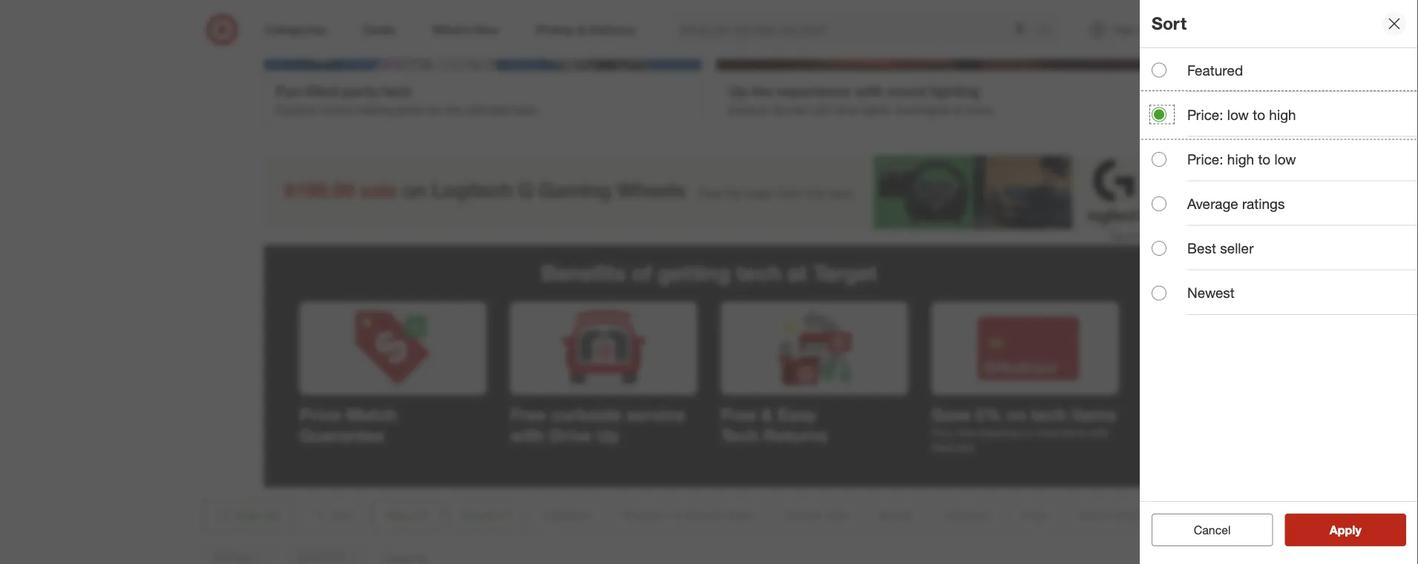 Task type: locate. For each thing, give the bounding box(es) containing it.
explore
[[276, 102, 316, 117], [728, 102, 769, 117]]

price: high to low
[[1187, 151, 1296, 168]]

price: for price: low to high
[[1187, 106, 1223, 123]]

explore left govee on the right of the page
[[728, 102, 769, 117]]

& left easy
[[761, 404, 773, 425]]

sort dialog
[[1140, 0, 1418, 565]]

1 vertical spatial tech
[[736, 260, 781, 286]]

& inside free & easy tech returns
[[761, 404, 773, 425]]

up the experience with mood lighting explore govee led strip lights, backlights & more.
[[728, 82, 995, 117]]

the inside fun-filled party tech explore mood-making picks for the ultimate bash.
[[446, 102, 462, 117]]

0 vertical spatial to
[[1253, 106, 1265, 123]]

apply
[[1330, 523, 1361, 538]]

on left the most at the bottom of the page
[[1020, 426, 1032, 439]]

lights,
[[862, 102, 893, 117]]

with left drive
[[510, 426, 545, 446]]

free inside free curbside service with drive up
[[510, 404, 546, 425]]

1 horizontal spatial explore
[[728, 102, 769, 117]]

free up tech
[[721, 404, 756, 425]]

0 horizontal spatial explore
[[276, 102, 316, 117]]

free curbside service with drive up
[[510, 404, 685, 446]]

cancel
[[1194, 523, 1231, 538]]

mood-
[[319, 102, 355, 117]]

tech inside fun-filled party tech explore mood-making picks for the ultimate bash.
[[382, 82, 411, 100]]

tech inside save 5% on tech items plus, free shipping on most items with redcard.
[[1031, 404, 1067, 425]]

low up price: high to low
[[1227, 106, 1249, 123]]

newest
[[1187, 285, 1235, 302]]

tech for party
[[382, 82, 411, 100]]

price match guarantee
[[299, 404, 397, 446]]

search
[[1030, 24, 1066, 38]]

up inside the up the experience with mood lighting explore govee led strip lights, backlights & more.
[[728, 82, 747, 100]]

the right for
[[446, 102, 462, 117]]

high down price: low to high
[[1227, 151, 1254, 168]]

&
[[954, 102, 961, 117], [761, 404, 773, 425]]

price: for price: high to low
[[1187, 151, 1223, 168]]

best
[[1187, 240, 1216, 257]]

0 horizontal spatial with
[[510, 426, 545, 446]]

0 vertical spatial up
[[728, 82, 747, 100]]

the
[[751, 82, 773, 100], [446, 102, 462, 117]]

2 price: from the top
[[1187, 151, 1223, 168]]

0 horizontal spatial &
[[761, 404, 773, 425]]

up
[[728, 82, 747, 100], [596, 426, 619, 446]]

2 horizontal spatial tech
[[1031, 404, 1067, 425]]

1 horizontal spatial free
[[721, 404, 756, 425]]

1 horizontal spatial up
[[728, 82, 747, 100]]

0 vertical spatial items
[[1072, 404, 1116, 425]]

1 vertical spatial up
[[596, 426, 619, 446]]

price: up the average
[[1187, 151, 1223, 168]]

the inside the up the experience with mood lighting explore govee led strip lights, backlights & more.
[[751, 82, 773, 100]]

5%
[[976, 404, 1001, 425]]

explore down 'fun-'
[[276, 102, 316, 117]]

1 horizontal spatial &
[[954, 102, 961, 117]]

with inside free curbside service with drive up
[[510, 426, 545, 446]]

with right the most at the bottom of the page
[[1089, 426, 1109, 439]]

& down lighting
[[954, 102, 961, 117]]

tech
[[721, 426, 759, 446]]

free for with
[[510, 404, 546, 425]]

2 free from the left
[[721, 404, 756, 425]]

the up govee on the right of the page
[[751, 82, 773, 100]]

0 horizontal spatial low
[[1227, 106, 1249, 123]]

high up price: high to low
[[1269, 106, 1296, 123]]

search button
[[1030, 13, 1066, 49]]

None radio
[[1152, 152, 1167, 167], [1152, 197, 1167, 211], [1152, 241, 1167, 256], [1152, 286, 1167, 301], [1152, 152, 1167, 167], [1152, 197, 1167, 211], [1152, 241, 1167, 256], [1152, 286, 1167, 301]]

to up price: high to low
[[1253, 106, 1265, 123]]

1 vertical spatial high
[[1227, 151, 1254, 168]]

up inside free curbside service with drive up
[[596, 426, 619, 446]]

on up shipping
[[1006, 404, 1027, 425]]

1 horizontal spatial tech
[[736, 260, 781, 286]]

to for high
[[1253, 106, 1265, 123]]

price
[[299, 404, 342, 425]]

0 horizontal spatial the
[[446, 102, 462, 117]]

tech up the most at the bottom of the page
[[1031, 404, 1067, 425]]

1 vertical spatial low
[[1274, 151, 1296, 168]]

more.
[[965, 102, 995, 117]]

None radio
[[1152, 63, 1167, 78], [1152, 107, 1167, 122], [1152, 63, 1167, 78], [1152, 107, 1167, 122]]

filled
[[306, 82, 338, 100]]

2 explore from the left
[[728, 102, 769, 117]]

1 vertical spatial on
[[1020, 426, 1032, 439]]

with
[[855, 82, 883, 100], [510, 426, 545, 446], [1089, 426, 1109, 439]]

tech
[[382, 82, 411, 100], [736, 260, 781, 286], [1031, 404, 1067, 425]]

govee
[[772, 102, 806, 117]]

1 vertical spatial the
[[446, 102, 462, 117]]

2 vertical spatial tech
[[1031, 404, 1067, 425]]

ultimate
[[466, 102, 508, 117]]

0 vertical spatial price:
[[1187, 106, 1223, 123]]

free left curbside
[[510, 404, 546, 425]]

items
[[1072, 404, 1116, 425], [1061, 426, 1087, 439]]

1 vertical spatial price:
[[1187, 151, 1223, 168]]

1 explore from the left
[[276, 102, 316, 117]]

1 price: from the top
[[1187, 106, 1223, 123]]

0 vertical spatial the
[[751, 82, 773, 100]]

0 vertical spatial tech
[[382, 82, 411, 100]]

1 vertical spatial items
[[1061, 426, 1087, 439]]

low
[[1227, 106, 1249, 123], [1274, 151, 1296, 168]]

with inside the up the experience with mood lighting explore govee led strip lights, backlights & more.
[[855, 82, 883, 100]]

with up 'lights,'
[[855, 82, 883, 100]]

sponsored
[[1110, 230, 1154, 241]]

price: down 'featured'
[[1187, 106, 1223, 123]]

1 horizontal spatial the
[[751, 82, 773, 100]]

1 horizontal spatial high
[[1269, 106, 1296, 123]]

free
[[510, 404, 546, 425], [721, 404, 756, 425]]

for
[[428, 102, 442, 117]]

save 5% on tech items plus, free shipping on most items with redcard.
[[932, 404, 1116, 454]]

low up "ratings"
[[1274, 151, 1296, 168]]

price:
[[1187, 106, 1223, 123], [1187, 151, 1223, 168]]

0 horizontal spatial free
[[510, 404, 546, 425]]

high
[[1269, 106, 1296, 123], [1227, 151, 1254, 168]]

0 horizontal spatial tech
[[382, 82, 411, 100]]

cancel button
[[1152, 514, 1273, 547]]

0 vertical spatial &
[[954, 102, 961, 117]]

1 horizontal spatial with
[[855, 82, 883, 100]]

with inside save 5% on tech items plus, free shipping on most items with redcard.
[[1089, 426, 1109, 439]]

of
[[632, 260, 652, 286]]

tech left the at
[[736, 260, 781, 286]]

1 free from the left
[[510, 404, 546, 425]]

2 horizontal spatial with
[[1089, 426, 1109, 439]]

benefits of getting tech at target
[[541, 260, 877, 286]]

curbside
[[550, 404, 621, 425]]

1 vertical spatial &
[[761, 404, 773, 425]]

to up "ratings"
[[1258, 151, 1271, 168]]

on
[[1006, 404, 1027, 425], [1020, 426, 1032, 439]]

free inside free & easy tech returns
[[721, 404, 756, 425]]

1 horizontal spatial low
[[1274, 151, 1296, 168]]

mood
[[887, 82, 926, 100]]

1 vertical spatial to
[[1258, 151, 1271, 168]]

0 horizontal spatial up
[[596, 426, 619, 446]]

price match guarantee link
[[288, 290, 498, 447]]

ratings
[[1242, 195, 1285, 213]]

with for mood
[[855, 82, 883, 100]]

to
[[1253, 106, 1265, 123], [1258, 151, 1271, 168]]

fun-filled party tech explore mood-making picks for the ultimate bash.
[[276, 82, 540, 117]]

tech up picks at the top left of page
[[382, 82, 411, 100]]



Task type: vqa. For each thing, say whether or not it's contained in the screenshot.
Apply. related to $18.99
no



Task type: describe. For each thing, give the bounding box(es) containing it.
average ratings
[[1187, 195, 1285, 213]]

led
[[810, 102, 832, 117]]

fun-
[[276, 82, 306, 100]]

save
[[932, 404, 971, 425]]

0 vertical spatial high
[[1269, 106, 1296, 123]]

price: low to high
[[1187, 106, 1296, 123]]

getting
[[658, 260, 730, 286]]

0 horizontal spatial high
[[1227, 151, 1254, 168]]

guarantee
[[299, 426, 385, 446]]

to for low
[[1258, 151, 1271, 168]]

tech for on
[[1031, 404, 1067, 425]]

service
[[626, 404, 685, 425]]

bash.
[[511, 102, 540, 117]]

best seller
[[1187, 240, 1254, 257]]

strip
[[835, 102, 859, 117]]

lighting
[[930, 82, 979, 100]]

tech for getting
[[736, 260, 781, 286]]

free curbside service with drive up link
[[498, 290, 709, 447]]

party
[[342, 82, 378, 100]]

shipping
[[978, 426, 1017, 439]]

explore inside fun-filled party tech explore mood-making picks for the ultimate bash.
[[276, 102, 316, 117]]

& inside the up the experience with mood lighting explore govee led strip lights, backlights & more.
[[954, 102, 961, 117]]

with for drive
[[510, 426, 545, 446]]

making
[[355, 102, 393, 117]]

0 vertical spatial low
[[1227, 106, 1249, 123]]

target
[[813, 260, 877, 286]]

plus,
[[932, 426, 954, 439]]

easy
[[778, 404, 816, 425]]

match
[[346, 404, 397, 425]]

benefits
[[541, 260, 626, 286]]

redcard.
[[932, 441, 975, 454]]

free & easy tech returns
[[721, 404, 828, 446]]

explore inside the up the experience with mood lighting explore govee led strip lights, backlights & more.
[[728, 102, 769, 117]]

backlights
[[896, 102, 951, 117]]

most
[[1035, 426, 1058, 439]]

free
[[957, 426, 975, 439]]

at
[[787, 260, 807, 286]]

advertisement region
[[264, 155, 1154, 230]]

picks
[[397, 102, 425, 117]]

experience
[[777, 82, 851, 100]]

sort
[[1152, 13, 1187, 34]]

apply button
[[1285, 514, 1406, 547]]

What can we help you find? suggestions appear below search field
[[671, 13, 1041, 46]]

featured
[[1187, 62, 1243, 79]]

average
[[1187, 195, 1238, 213]]

seller
[[1220, 240, 1254, 257]]

drive
[[549, 426, 592, 446]]

free for tech
[[721, 404, 756, 425]]

returns
[[763, 426, 828, 446]]

0 vertical spatial on
[[1006, 404, 1027, 425]]



